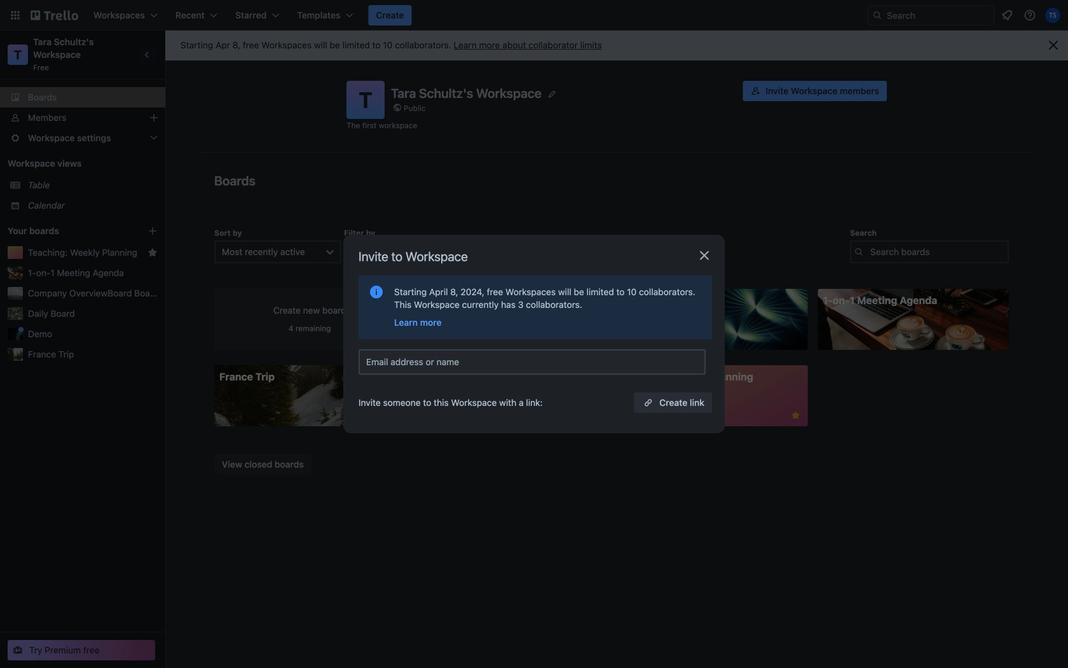 Task type: describe. For each thing, give the bounding box(es) containing it.
starred icon image
[[148, 247, 158, 258]]

sm image
[[390, 335, 403, 347]]

open information menu image
[[1024, 9, 1037, 22]]

search image
[[873, 10, 883, 20]]

add board image
[[148, 226, 158, 236]]

your boards with 6 items element
[[8, 223, 129, 239]]

0 notifications image
[[1000, 8, 1015, 23]]



Task type: locate. For each thing, give the bounding box(es) containing it.
Search field
[[868, 5, 995, 25]]

Search boards text field
[[851, 240, 1010, 263]]

Email address or name text field
[[366, 353, 704, 371]]

primary element
[[0, 0, 1069, 31]]

tara schultz (taraschultz7) image
[[1046, 8, 1061, 23]]

close image
[[697, 248, 713, 263]]

workspace navigation collapse icon image
[[139, 46, 157, 64]]



Task type: vqa. For each thing, say whether or not it's contained in the screenshot.
Add board "icon"
yes



